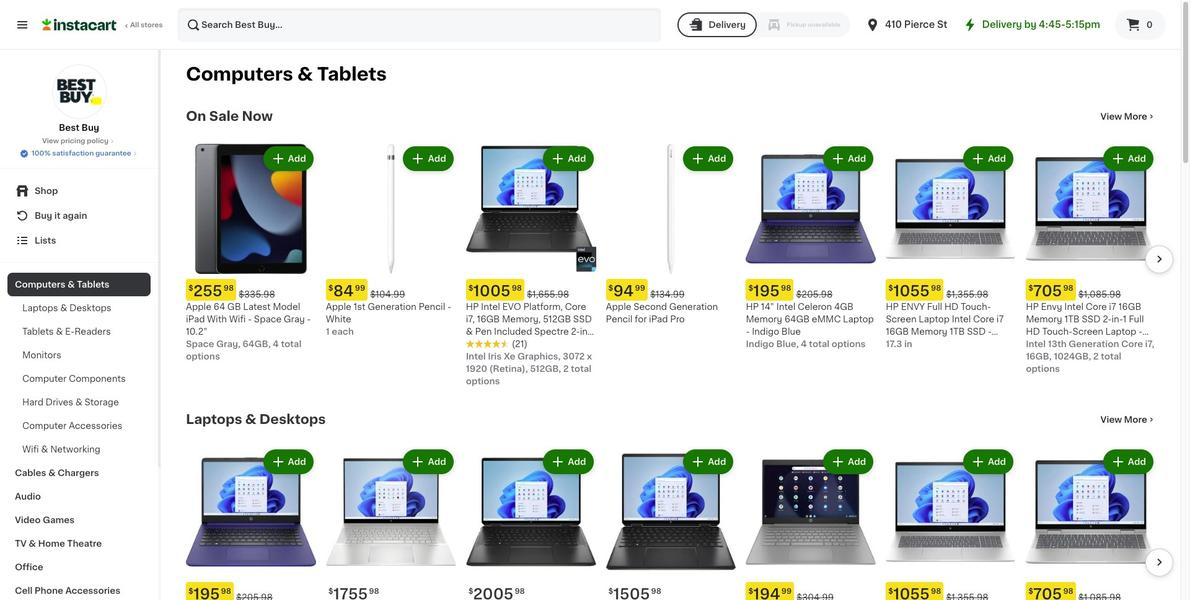 Task type: describe. For each thing, give the bounding box(es) containing it.
sale
[[209, 110, 239, 123]]

$ 255 98 $335.98 apple 64 gb latest model ipad with wifi - space gray - 10.2" space gray, 64gb, 4 total options
[[186, 284, 311, 361]]

buy it again
[[35, 212, 87, 220]]

computer accessories link
[[7, 414, 151, 438]]

drives
[[46, 398, 73, 407]]

(21)
[[512, 340, 528, 349]]

apple for apple second generation pencil for ipad pro
[[606, 303, 632, 311]]

chargers
[[58, 469, 99, 478]]

options inside intel iris xe graphics, 3072 x 1920 (retina), 512gb, 2 total options
[[466, 377, 500, 386]]

service type group
[[678, 12, 851, 37]]

0 vertical spatial laptops
[[22, 304, 58, 313]]

wifi inside the $ 255 98 $335.98 apple 64 gb latest model ipad with wifi - space gray - 10.2" space gray, 64gb, 4 total options
[[229, 315, 246, 324]]

computer accessories
[[22, 422, 122, 430]]

4gb
[[835, 303, 854, 311]]

hard drives & storage
[[22, 398, 119, 407]]

all
[[130, 22, 139, 29]]

total inside intel iris xe graphics, 3072 x 1920 (retina), 512gb, 2 total options
[[571, 365, 592, 373]]

laptop inside hp envy full hd touch- screen laptop intel core i7 16gb memory 1tb ssd - natural silver
[[919, 315, 950, 324]]

policy
[[87, 138, 109, 145]]

& inside $ 1005 98 $1,655.98 hp intel evo platform, core i7, 16gb memory, 512gb ssd & pen included spectre 2-in-1 3k+ touch-screen laptop - nightfall black
[[466, 327, 473, 336]]

cell phone accessories
[[15, 587, 120, 595]]

total inside intel 13th generation core i7, 16gb, 1024gb, 2 total options
[[1102, 352, 1122, 361]]

it
[[54, 212, 61, 220]]

1tb inside hp envy full hd touch- screen laptop intel core i7 16gb memory 1tb ssd - natural silver
[[950, 327, 966, 336]]

guarantee
[[95, 150, 131, 157]]

pencil for -
[[419, 303, 446, 311]]

1 vertical spatial space
[[186, 340, 214, 349]]

evo
[[503, 303, 522, 311]]

video
[[15, 516, 41, 525]]

best buy logo image
[[52, 65, 106, 119]]

core inside hp envy full hd touch- screen laptop intel core i7 16gb memory 1tb ssd - natural silver
[[974, 315, 995, 324]]

$134.99
[[651, 290, 685, 299]]

4 inside the $ 255 98 $335.98 apple 64 gb latest model ipad with wifi - space gray - 10.2" space gray, 64gb, 4 total options
[[273, 340, 279, 349]]

1 vertical spatial wifi
[[22, 445, 39, 454]]

memory inside $ 195 98 $205.98 hp 14" intel celeron 4gb memory 64gb emmc laptop - indigo blue indigo blue, 4 total options
[[746, 315, 783, 324]]

emmc
[[812, 315, 841, 324]]

1 horizontal spatial computers & tablets
[[186, 65, 387, 83]]

product group containing 195
[[746, 144, 877, 350]]

- inside hp envy full hd touch- screen laptop intel core i7 16gb memory 1tb ssd - natural silver
[[989, 327, 993, 336]]

audio
[[15, 493, 41, 501]]

17.3 in
[[887, 340, 913, 349]]

intel inside $ 1005 98 $1,655.98 hp intel evo platform, core i7, 16gb memory, 512gb ssd & pen included spectre 2-in-1 3k+ touch-screen laptop - nightfall black
[[481, 303, 501, 311]]

1 vertical spatial accessories
[[65, 587, 120, 595]]

$ 1005 98 $1,655.98 hp intel evo platform, core i7, 16gb memory, 512gb ssd & pen included spectre 2-in-1 3k+ touch-screen laptop - nightfall black
[[466, 284, 595, 361]]

product group containing 705
[[1027, 144, 1157, 375]]

hp inside $ 195 98 $205.98 hp 14" intel celeron 4gb memory 64gb emmc laptop - indigo blue indigo blue, 4 total options
[[746, 303, 759, 311]]

1tb inside 'hp envy intel core i7 16gb memory 1tb ssd 2-in-1 full hd touch-screen laptop - natural silver'
[[1065, 315, 1081, 324]]

laptops & desktops inside laptops & desktops link
[[22, 304, 111, 313]]

best
[[59, 123, 80, 132]]

16gb for 1005
[[477, 315, 500, 324]]

second
[[634, 303, 668, 311]]

100%
[[32, 150, 51, 157]]

shop link
[[7, 179, 151, 203]]

0 horizontal spatial buy
[[35, 212, 52, 220]]

1 vertical spatial desktops
[[260, 413, 326, 426]]

computer for computer components
[[22, 375, 67, 383]]

$ inside $ 1005 98 $1,655.98 hp intel evo platform, core i7, 16gb memory, 512gb ssd & pen included spectre 2-in-1 3k+ touch-screen laptop - nightfall black
[[469, 285, 474, 292]]

screen inside hp envy full hd touch- screen laptop intel core i7 16gb memory 1tb ssd - natural silver
[[887, 315, 917, 324]]

intel 13th generation core i7, 16gb, 1024gb, 2 total options
[[1027, 340, 1155, 373]]

in
[[905, 340, 913, 349]]

hard drives & storage link
[[7, 391, 151, 414]]

intel inside intel iris xe graphics, 3072 x 1920 (retina), 512gb, 2 total options
[[466, 352, 486, 361]]

nightfall
[[466, 352, 503, 361]]

16gb inside 'hp envy intel core i7 16gb memory 1tb ssd 2-in-1 full hd touch-screen laptop - natural silver'
[[1119, 303, 1142, 311]]

gb
[[228, 303, 241, 311]]

14"
[[762, 303, 775, 311]]

item carousel region for on sale now
[[169, 139, 1174, 393]]

more for laptops & desktops
[[1125, 416, 1148, 424]]

1 vertical spatial tablets
[[77, 280, 110, 289]]

i7 inside hp envy full hd touch- screen laptop intel core i7 16gb memory 1tb ssd - natural silver
[[997, 315, 1004, 324]]

1 vertical spatial laptops
[[186, 413, 242, 426]]

black
[[505, 352, 529, 361]]

natural inside 'hp envy intel core i7 16gb memory 1tb ssd 2-in-1 full hd touch-screen laptop - natural silver'
[[1027, 340, 1058, 349]]

intel iris xe graphics, 3072 x 1920 (retina), 512gb, 2 total options
[[466, 352, 593, 386]]

intel inside intel 13th generation core i7, 16gb, 1024gb, 2 total options
[[1027, 340, 1047, 349]]

core inside intel 13th generation core i7, 16gb, 1024gb, 2 total options
[[1122, 340, 1144, 349]]

4:45-
[[1040, 20, 1066, 29]]

410 pierce st button
[[866, 7, 948, 42]]

0 horizontal spatial desktops
[[70, 304, 111, 313]]

- inside apple 1st generation pencil - white 1 each
[[448, 303, 452, 311]]

view more link for desktops
[[1101, 414, 1157, 426]]

components
[[69, 375, 126, 383]]

touch- inside 'hp envy intel core i7 16gb memory 1tb ssd 2-in-1 full hd touch-screen laptop - natural silver'
[[1043, 327, 1073, 336]]

99 for 94
[[635, 285, 646, 292]]

intel inside $ 195 98 $205.98 hp 14" intel celeron 4gb memory 64gb emmc laptop - indigo blue indigo blue, 4 total options
[[777, 303, 796, 311]]

wifi & networking link
[[7, 438, 151, 462]]

$84.99 original price: $104.99 element
[[326, 279, 456, 301]]

lists link
[[7, 228, 151, 253]]

phone
[[35, 587, 63, 595]]

$ inside $194.99 original price: $304.99 element
[[749, 588, 754, 595]]

st
[[938, 20, 948, 29]]

memory,
[[502, 315, 541, 324]]

apple inside the $ 255 98 $335.98 apple 64 gb latest model ipad with wifi - space gray - 10.2" space gray, 64gb, 4 total options
[[186, 303, 212, 311]]

i7 inside 'hp envy intel core i7 16gb memory 1tb ssd 2-in-1 full hd touch-screen laptop - natural silver'
[[1110, 303, 1117, 311]]

hard
[[22, 398, 43, 407]]

hp inside $ 1005 98 $1,655.98 hp intel evo platform, core i7, 16gb memory, 512gb ssd & pen included spectre 2-in-1 3k+ touch-screen laptop - nightfall black
[[466, 303, 479, 311]]

100% satisfaction guarantee button
[[19, 146, 139, 159]]

$1,055.98 original price: $1,355.98 element containing $
[[887, 582, 1017, 600]]

with
[[207, 315, 227, 324]]

view more link for now
[[1101, 110, 1157, 123]]

$94.99 original price: $134.99 element
[[606, 279, 737, 301]]

$205.98
[[797, 290, 833, 299]]

product group containing 1055
[[887, 144, 1017, 350]]

options inside $ 195 98 $205.98 hp 14" intel celeron 4gb memory 64gb emmc laptop - indigo blue indigo blue, 4 total options
[[832, 340, 866, 349]]

$ inside $ 1055 98
[[889, 285, 894, 292]]

each
[[332, 327, 354, 336]]

now
[[242, 110, 273, 123]]

2- inside 'hp envy intel core i7 16gb memory 1tb ssd 2-in-1 full hd touch-screen laptop - natural silver'
[[1104, 315, 1112, 324]]

64gb
[[785, 315, 810, 324]]

pencil for for
[[606, 315, 633, 324]]

blue,
[[777, 340, 799, 349]]

office link
[[7, 556, 151, 579]]

model
[[273, 303, 300, 311]]

1 vertical spatial laptops & desktops
[[186, 413, 326, 426]]

latest
[[243, 303, 271, 311]]

cables & chargers
[[15, 469, 99, 478]]

total inside the $ 255 98 $335.98 apple 64 gb latest model ipad with wifi - space gray - 10.2" space gray, 64gb, 4 total options
[[281, 340, 302, 349]]

$104.99
[[370, 290, 405, 299]]

$ 84 99
[[329, 284, 365, 298]]

hd inside hp envy full hd touch- screen laptop intel core i7 16gb memory 1tb ssd - natural silver
[[945, 303, 959, 311]]

gray
[[284, 315, 305, 324]]

hp envy full hd touch- screen laptop intel core i7 16gb memory 1tb ssd - natural silver
[[887, 303, 1004, 349]]

tv & home theatre link
[[7, 532, 151, 556]]

laptop inside $ 195 98 $205.98 hp 14" intel celeron 4gb memory 64gb emmc laptop - indigo blue indigo blue, 4 total options
[[844, 315, 875, 324]]

1 inside $ 1005 98 $1,655.98 hp intel evo platform, core i7, 16gb memory, 512gb ssd & pen included spectre 2-in-1 3k+ touch-screen laptop - nightfall black
[[592, 327, 595, 336]]

silver inside 'hp envy intel core i7 16gb memory 1tb ssd 2-in-1 full hd touch-screen laptop - natural silver'
[[1060, 340, 1084, 349]]

on sale now link
[[186, 109, 273, 124]]

0 vertical spatial computers
[[186, 65, 293, 83]]

cables & chargers link
[[7, 462, 151, 485]]

delivery by 4:45-5:15pm
[[983, 20, 1101, 29]]

intel inside hp envy full hd touch- screen laptop intel core i7 16gb memory 1tb ssd - natural silver
[[953, 315, 972, 324]]

1 inside 'hp envy intel core i7 16gb memory 1tb ssd 2-in-1 full hd touch-screen laptop - natural silver'
[[1124, 315, 1127, 324]]

core inside $ 1005 98 $1,655.98 hp intel evo platform, core i7, 16gb memory, 512gb ssd & pen included spectre 2-in-1 3k+ touch-screen laptop - nightfall black
[[565, 303, 587, 311]]

$ inside the $ 255 98 $335.98 apple 64 gb latest model ipad with wifi - space gray - 10.2" space gray, 64gb, 4 total options
[[189, 285, 193, 292]]

98 inside $ 195 98 $205.98 hp 14" intel celeron 4gb memory 64gb emmc laptop - indigo blue indigo blue, 4 total options
[[782, 285, 792, 292]]

255
[[193, 284, 222, 298]]

product group containing 1005
[[466, 144, 596, 388]]

intel inside 'hp envy intel core i7 16gb memory 1tb ssd 2-in-1 full hd touch-screen laptop - natural silver'
[[1065, 303, 1084, 311]]

$1,055.98 original price: $1,355.98 element containing 1055
[[887, 279, 1017, 301]]

blue
[[782, 327, 801, 336]]

10.2"
[[186, 327, 208, 336]]

(retina),
[[490, 365, 528, 373]]

16gb,
[[1027, 352, 1053, 361]]

1 vertical spatial laptops & desktops link
[[186, 412, 326, 427]]

best buy
[[59, 123, 99, 132]]

410 pierce st
[[886, 20, 948, 29]]

xe
[[504, 352, 516, 361]]

view more for desktops
[[1101, 416, 1148, 424]]

$705.98 original price: $1,085.98 element containing 705
[[1027, 279, 1157, 301]]

generation for 13th
[[1070, 340, 1120, 349]]

5:15pm
[[1066, 20, 1101, 29]]

1 vertical spatial view
[[42, 138, 59, 145]]

in- inside 'hp envy intel core i7 16gb memory 1tb ssd 2-in-1 full hd touch-screen laptop - natural silver'
[[1112, 315, 1124, 324]]

computers & tablets link
[[7, 273, 151, 297]]

tv
[[15, 540, 27, 548]]

2 vertical spatial tablets
[[22, 328, 54, 336]]

cell
[[15, 587, 32, 595]]

$ 195 98 $205.98 hp 14" intel celeron 4gb memory 64gb emmc laptop - indigo blue indigo blue, 4 total options
[[746, 284, 875, 349]]

computers inside computers & tablets link
[[15, 280, 65, 289]]

ssd for 1005
[[574, 315, 592, 324]]



Task type: locate. For each thing, give the bounding box(es) containing it.
98 inside $ 705 98
[[1064, 285, 1074, 292]]

hd inside 'hp envy intel core i7 16gb memory 1tb ssd 2-in-1 full hd touch-screen laptop - natural silver'
[[1027, 327, 1041, 336]]

2 down 3072
[[564, 365, 569, 373]]

1 horizontal spatial in-
[[1112, 315, 1124, 324]]

1 hp from the left
[[466, 303, 479, 311]]

view for laptops & desktops
[[1101, 416, 1123, 424]]

2 vertical spatial touch-
[[486, 340, 516, 349]]

1 horizontal spatial 16gb
[[887, 327, 910, 336]]

pen
[[475, 327, 492, 336]]

1
[[1124, 315, 1127, 324], [326, 327, 330, 336], [592, 327, 595, 336]]

iris
[[488, 352, 502, 361]]

ipad inside the $ 255 98 $335.98 apple 64 gb latest model ipad with wifi - space gray - 10.2" space gray, 64gb, 4 total options
[[186, 315, 205, 324]]

laptops
[[22, 304, 58, 313], [186, 413, 242, 426]]

pencil down '$84.99 original price: $104.99' element
[[419, 303, 446, 311]]

ssd down $1,085.98
[[1083, 315, 1101, 324]]

stores
[[141, 22, 163, 29]]

1 ipad from the left
[[186, 315, 205, 324]]

1 horizontal spatial full
[[1130, 315, 1145, 324]]

total down emmc
[[810, 340, 830, 349]]

2 horizontal spatial 1
[[1124, 315, 1127, 324]]

computers down lists
[[15, 280, 65, 289]]

1 vertical spatial 2-
[[571, 327, 580, 336]]

1 horizontal spatial desktops
[[260, 413, 326, 426]]

apple inside apple second generation pencil for ipad pro
[[606, 303, 632, 311]]

accessories
[[69, 422, 122, 430], [65, 587, 120, 595]]

$194.99 original price: $304.99 element
[[746, 582, 877, 600]]

2- inside $ 1005 98 $1,655.98 hp intel evo platform, core i7, 16gb memory, 512gb ssd & pen included spectre 2-in-1 3k+ touch-screen laptop - nightfall black
[[571, 327, 580, 336]]

2 hp from the left
[[746, 303, 759, 311]]

screen up 'graphics,'
[[516, 340, 547, 349]]

ssd inside hp envy full hd touch- screen laptop intel core i7 16gb memory 1tb ssd - natural silver
[[968, 327, 986, 336]]

2 silver from the left
[[1060, 340, 1084, 349]]

1 horizontal spatial i7
[[1110, 303, 1117, 311]]

intel
[[481, 303, 501, 311], [777, 303, 796, 311], [1065, 303, 1084, 311], [953, 315, 972, 324], [1027, 340, 1047, 349], [466, 352, 486, 361]]

- up 3072
[[582, 340, 586, 349]]

0 vertical spatial $705.98 original price: $1,085.98 element
[[1027, 279, 1157, 301]]

intel right envy
[[1065, 303, 1084, 311]]

apple inside apple 1st generation pencil - white 1 each
[[326, 303, 352, 311]]

full right envy
[[928, 303, 943, 311]]

0 horizontal spatial hd
[[945, 303, 959, 311]]

full inside 'hp envy intel core i7 16gb memory 1tb ssd 2-in-1 full hd touch-screen laptop - natural silver'
[[1130, 315, 1145, 324]]

1st
[[354, 303, 366, 311]]

memory down 14"
[[746, 315, 783, 324]]

laptop
[[844, 315, 875, 324], [919, 315, 950, 324], [1106, 327, 1137, 336], [549, 340, 580, 349]]

more
[[1125, 112, 1148, 121], [1125, 416, 1148, 424]]

1 vertical spatial view more link
[[1101, 414, 1157, 426]]

1 horizontal spatial pencil
[[606, 315, 633, 324]]

- inside $ 1005 98 $1,655.98 hp intel evo platform, core i7, 16gb memory, 512gb ssd & pen included spectre 2-in-1 3k+ touch-screen laptop - nightfall black
[[582, 340, 586, 349]]

generation up 'pro'
[[670, 303, 718, 311]]

touch- inside $ 1005 98 $1,655.98 hp intel evo platform, core i7, 16gb memory, 512gb ssd & pen included spectre 2-in-1 3k+ touch-screen laptop - nightfall black
[[486, 340, 516, 349]]

options down 10.2" at left bottom
[[186, 352, 220, 361]]

None search field
[[177, 7, 662, 42]]

screen up intel 13th generation core i7, 16gb, 1024gb, 2 total options
[[1073, 327, 1104, 336]]

hp
[[466, 303, 479, 311], [746, 303, 759, 311], [887, 303, 900, 311], [1027, 303, 1040, 311]]

0 vertical spatial computer
[[22, 375, 67, 383]]

more for on sale now
[[1125, 112, 1148, 121]]

1 up intel 13th generation core i7, 16gb, 1024gb, 2 total options
[[1124, 315, 1127, 324]]

2 inside intel iris xe graphics, 3072 x 1920 (retina), 512gb, 2 total options
[[564, 365, 569, 373]]

apple down 255
[[186, 303, 212, 311]]

screen inside 'hp envy intel core i7 16gb memory 1tb ssd 2-in-1 full hd touch-screen laptop - natural silver'
[[1073, 327, 1104, 336]]

1 vertical spatial $1,055.98 original price: $1,355.98 element
[[887, 582, 1017, 600]]

for
[[635, 315, 647, 324]]

98 inside $ 1005 98 $1,655.98 hp intel evo platform, core i7, 16gb memory, 512gb ssd & pen included spectre 2-in-1 3k+ touch-screen laptop - nightfall black
[[512, 285, 522, 292]]

512gb
[[543, 315, 571, 324]]

silver right in
[[920, 340, 944, 349]]

item carousel region
[[169, 139, 1174, 393], [169, 442, 1174, 600]]

&
[[298, 65, 313, 83], [68, 280, 75, 289], [60, 304, 67, 313], [466, 327, 473, 336], [56, 328, 63, 336], [75, 398, 82, 407], [245, 413, 257, 426], [41, 445, 48, 454], [48, 469, 56, 478], [29, 540, 36, 548]]

1 computer from the top
[[22, 375, 67, 383]]

$705.98 original price: $1,085.98 element containing $
[[1027, 582, 1157, 600]]

hp envy intel core i7 16gb memory 1tb ssd 2-in-1 full hd touch-screen laptop - natural silver
[[1027, 303, 1145, 349]]

0 horizontal spatial pencil
[[419, 303, 446, 311]]

computer inside "computer components" link
[[22, 375, 67, 383]]

1 apple from the left
[[186, 303, 212, 311]]

accessories down office link
[[65, 587, 120, 595]]

buy it again link
[[7, 203, 151, 228]]

buy left it
[[35, 212, 52, 220]]

4 right 'blue,' at the right of the page
[[801, 340, 807, 349]]

readers
[[75, 328, 111, 336]]

1tb down $1,355.98
[[950, 327, 966, 336]]

2 vertical spatial view
[[1101, 416, 1123, 424]]

2- down $1,085.98
[[1104, 315, 1112, 324]]

13th
[[1049, 340, 1067, 349]]

laptop down envy
[[919, 315, 950, 324]]

wifi up cables
[[22, 445, 39, 454]]

0 vertical spatial i7,
[[466, 315, 475, 324]]

1 $1,055.98 original price: $1,355.98 element from the top
[[887, 279, 1017, 301]]

options inside intel 13th generation core i7, 16gb, 1024gb, 2 total options
[[1027, 365, 1061, 373]]

$255.98 original price: $335.98 element
[[186, 279, 316, 301]]

options down '16gb,'
[[1027, 365, 1061, 373]]

total right 1024gb,
[[1102, 352, 1122, 361]]

1 item carousel region from the top
[[169, 139, 1174, 393]]

generation for 1st
[[368, 303, 417, 311]]

hp inside hp envy full hd touch- screen laptop intel core i7 16gb memory 1tb ssd - natural silver
[[887, 303, 900, 311]]

i7, inside intel 13th generation core i7, 16gb, 1024gb, 2 total options
[[1146, 340, 1155, 349]]

16gb down $1,085.98
[[1119, 303, 1142, 311]]

audio link
[[7, 485, 151, 509]]

2 $1,055.98 original price: $1,355.98 element from the top
[[887, 582, 1017, 600]]

1 vertical spatial $705.98 original price: $1,085.98 element
[[1027, 582, 1157, 600]]

$ inside $ 705 98
[[1029, 285, 1034, 292]]

hd down $1,355.98
[[945, 303, 959, 311]]

apple
[[186, 303, 212, 311], [326, 303, 352, 311], [606, 303, 632, 311]]

total down gray
[[281, 340, 302, 349]]

0 horizontal spatial $195.98 original price: $205.98 element
[[186, 582, 316, 600]]

computer components link
[[7, 367, 151, 391]]

screen down envy
[[887, 315, 917, 324]]

generation inside apple second generation pencil for ipad pro
[[670, 303, 718, 311]]

wifi & networking
[[22, 445, 100, 454]]

1 horizontal spatial laptops & desktops
[[186, 413, 326, 426]]

1 horizontal spatial i7,
[[1146, 340, 1155, 349]]

1 inside apple 1st generation pencil - white 1 each
[[326, 327, 330, 336]]

hp inside 'hp envy intel core i7 16gb memory 1tb ssd 2-in-1 full hd touch-screen laptop - natural silver'
[[1027, 303, 1040, 311]]

1 vertical spatial hd
[[1027, 327, 1041, 336]]

99 inside '$ 84 99'
[[355, 285, 365, 292]]

0 button
[[1116, 10, 1167, 40]]

full up intel 13th generation core i7, 16gb, 1024gb, 2 total options
[[1130, 315, 1145, 324]]

instacart logo image
[[42, 17, 117, 32]]

platform,
[[524, 303, 563, 311]]

0 vertical spatial item carousel region
[[169, 139, 1174, 393]]

memory up in
[[912, 327, 948, 336]]

home
[[38, 540, 65, 548]]

4 hp from the left
[[1027, 303, 1040, 311]]

monitors link
[[7, 344, 151, 367]]

2 item carousel region from the top
[[169, 442, 1174, 600]]

- inside $ 195 98 $205.98 hp 14" intel celeron 4gb memory 64gb emmc laptop - indigo blue indigo blue, 4 total options
[[746, 327, 750, 336]]

computer inside computer accessories link
[[22, 422, 67, 430]]

generation
[[368, 303, 417, 311], [670, 303, 718, 311], [1070, 340, 1120, 349]]

$ inside '$ 84 99'
[[329, 285, 334, 292]]

gray,
[[216, 340, 241, 349]]

tablets & e-readers link
[[7, 320, 151, 344]]

$ 94 99
[[609, 284, 646, 298]]

1 horizontal spatial wifi
[[229, 315, 246, 324]]

$ 705 98
[[1029, 284, 1074, 298]]

16gb inside hp envy full hd touch- screen laptop intel core i7 16gb memory 1tb ssd - natural silver
[[887, 327, 910, 336]]

storage
[[85, 398, 119, 407]]

indigo down 14"
[[753, 327, 780, 336]]

e-
[[65, 328, 75, 336]]

- up intel 13th generation core i7, 16gb, 1024gb, 2 total options
[[1139, 327, 1143, 336]]

16gb
[[1119, 303, 1142, 311], [477, 315, 500, 324], [887, 327, 910, 336]]

i7, inside $ 1005 98 $1,655.98 hp intel evo platform, core i7, 16gb memory, 512gb ssd & pen included spectre 2-in-1 3k+ touch-screen laptop - nightfall black
[[466, 315, 475, 324]]

0 vertical spatial pencil
[[419, 303, 446, 311]]

16gb for envy
[[887, 327, 910, 336]]

4 right 64gb,
[[273, 340, 279, 349]]

natural down envy
[[887, 340, 918, 349]]

on sale now
[[186, 110, 273, 123]]

apple up white
[[326, 303, 352, 311]]

1 vertical spatial 2
[[564, 365, 569, 373]]

0 horizontal spatial natural
[[887, 340, 918, 349]]

0 horizontal spatial tablets
[[22, 328, 54, 336]]

memory inside 'hp envy intel core i7 16gb memory 1tb ssd 2-in-1 full hd touch-screen laptop - natural silver'
[[1027, 315, 1063, 324]]

natural up '16gb,'
[[1027, 340, 1058, 349]]

1 horizontal spatial computers
[[186, 65, 293, 83]]

laptop up 3072
[[549, 340, 580, 349]]

$1,055.98 original price: $1,355.98 element
[[887, 279, 1017, 301], [887, 582, 1017, 600]]

ssd down $1,355.98
[[968, 327, 986, 336]]

computer for computer accessories
[[22, 422, 67, 430]]

touch- up 13th
[[1043, 327, 1073, 336]]

2- right spectre
[[571, 327, 580, 336]]

1 horizontal spatial hd
[[1027, 327, 1041, 336]]

0 vertical spatial desktops
[[70, 304, 111, 313]]

0 vertical spatial space
[[254, 315, 282, 324]]

2 inside intel 13th generation core i7, 16gb, 1024gb, 2 total options
[[1094, 352, 1100, 361]]

all stores link
[[42, 7, 164, 42]]

ipad down second
[[649, 315, 668, 324]]

apple for apple 1st generation pencil - white 1 each
[[326, 303, 352, 311]]

product group
[[186, 144, 316, 363], [326, 144, 456, 338], [466, 144, 596, 388], [606, 144, 737, 326], [746, 144, 877, 350], [887, 144, 1017, 350], [1027, 144, 1157, 375], [186, 447, 316, 600], [326, 447, 456, 600], [466, 447, 596, 600], [606, 447, 737, 600], [746, 447, 877, 600], [887, 447, 1017, 600], [1027, 447, 1157, 600]]

2 view more from the top
[[1101, 416, 1148, 424]]

indigo left 'blue,' at the right of the page
[[746, 340, 775, 349]]

delivery
[[983, 20, 1023, 29], [709, 20, 746, 29]]

4 inside $ 195 98 $205.98 hp 14" intel celeron 4gb memory 64gb emmc laptop - indigo blue indigo blue, 4 total options
[[801, 340, 807, 349]]

networking
[[50, 445, 100, 454]]

spectre
[[535, 327, 569, 336]]

celeron
[[798, 303, 833, 311]]

in- up x on the bottom of the page
[[580, 327, 592, 336]]

0 horizontal spatial delivery
[[709, 20, 746, 29]]

84
[[334, 284, 354, 298]]

1 horizontal spatial 4
[[801, 340, 807, 349]]

computers & tablets up now
[[186, 65, 387, 83]]

1 natural from the left
[[887, 340, 918, 349]]

total inside $ 195 98 $205.98 hp 14" intel celeron 4gb memory 64gb emmc laptop - indigo blue indigo blue, 4 total options
[[810, 340, 830, 349]]

1 horizontal spatial laptops
[[186, 413, 242, 426]]

in- down $1,085.98
[[1112, 315, 1124, 324]]

laptop inside 'hp envy intel core i7 16gb memory 1tb ssd 2-in-1 full hd touch-screen laptop - natural silver'
[[1106, 327, 1137, 336]]

pencil inside apple 1st generation pencil - white 1 each
[[419, 303, 446, 311]]

1 vertical spatial 1tb
[[950, 327, 966, 336]]

computer down "monitors" on the bottom left
[[22, 375, 67, 383]]

generation inside apple 1st generation pencil - white 1 each
[[368, 303, 417, 311]]

1 horizontal spatial buy
[[82, 123, 99, 132]]

silver inside hp envy full hd touch- screen laptop intel core i7 16gb memory 1tb ssd - natural silver
[[920, 340, 944, 349]]

2 horizontal spatial touch-
[[1043, 327, 1073, 336]]

touch- down $1,355.98
[[961, 303, 992, 311]]

2 horizontal spatial ssd
[[1083, 315, 1101, 324]]

ssd
[[574, 315, 592, 324], [1083, 315, 1101, 324], [968, 327, 986, 336]]

1 vertical spatial computers
[[15, 280, 65, 289]]

16gb inside $ 1005 98 $1,655.98 hp intel evo platform, core i7, 16gb memory, 512gb ssd & pen included spectre 2-in-1 3k+ touch-screen laptop - nightfall black
[[477, 315, 500, 324]]

memory down envy
[[1027, 315, 1063, 324]]

$ inside $ 94 99
[[609, 285, 614, 292]]

space down 10.2" at left bottom
[[186, 340, 214, 349]]

tablets
[[317, 65, 387, 83], [77, 280, 110, 289], [22, 328, 54, 336]]

64gb,
[[243, 340, 271, 349]]

98 inside $ 1055 98
[[932, 285, 942, 292]]

0 vertical spatial view more
[[1101, 112, 1148, 121]]

0 vertical spatial view
[[1101, 112, 1123, 121]]

0 horizontal spatial 1
[[326, 327, 330, 336]]

2 horizontal spatial 99
[[782, 588, 792, 595]]

satisfaction
[[52, 150, 94, 157]]

1 horizontal spatial memory
[[912, 327, 948, 336]]

2 horizontal spatial 16gb
[[1119, 303, 1142, 311]]

best buy link
[[52, 65, 106, 134]]

envy
[[1042, 303, 1063, 311]]

- down '$84.99 original price: $104.99' element
[[448, 303, 452, 311]]

1 silver from the left
[[920, 340, 944, 349]]

computer down hard
[[22, 422, 67, 430]]

- inside 'hp envy intel core i7 16gb memory 1tb ssd 2-in-1 full hd touch-screen laptop - natural silver'
[[1139, 327, 1143, 336]]

pencil left for
[[606, 315, 633, 324]]

$1,655.98
[[527, 290, 570, 299]]

all stores
[[130, 22, 163, 29]]

17.3
[[887, 340, 903, 349]]

buy up policy
[[82, 123, 99, 132]]

1 vertical spatial touch-
[[1043, 327, 1073, 336]]

1024gb,
[[1055, 352, 1092, 361]]

1 vertical spatial computer
[[22, 422, 67, 430]]

0 horizontal spatial computers & tablets
[[15, 280, 110, 289]]

included
[[494, 327, 533, 336]]

computer
[[22, 375, 67, 383], [22, 422, 67, 430]]

0 horizontal spatial full
[[928, 303, 943, 311]]

tv & home theatre
[[15, 540, 102, 548]]

touch- inside hp envy full hd touch- screen laptop intel core i7 16gb memory 1tb ssd - natural silver
[[961, 303, 992, 311]]

$195.98 original price: $205.98 element containing 195
[[746, 279, 877, 301]]

1 vertical spatial i7
[[997, 315, 1004, 324]]

intel down '1005'
[[481, 303, 501, 311]]

2 right 1024gb,
[[1094, 352, 1100, 361]]

1005
[[474, 284, 511, 298]]

ssd for envy
[[968, 327, 986, 336]]

1 vertical spatial item carousel region
[[169, 442, 1174, 600]]

wifi down gb
[[229, 315, 246, 324]]

computers
[[186, 65, 293, 83], [15, 280, 65, 289]]

delivery for delivery by 4:45-5:15pm
[[983, 20, 1023, 29]]

generation inside intel 13th generation core i7, 16gb, 1024gb, 2 total options
[[1070, 340, 1120, 349]]

0 horizontal spatial laptops & desktops
[[22, 304, 111, 313]]

view more link
[[1101, 110, 1157, 123], [1101, 414, 1157, 426]]

generation up 1024gb,
[[1070, 340, 1120, 349]]

ipad up 10.2" at left bottom
[[186, 315, 205, 324]]

0 horizontal spatial generation
[[368, 303, 417, 311]]

computers & tablets
[[186, 65, 387, 83], [15, 280, 110, 289]]

intel up '16gb,'
[[1027, 340, 1047, 349]]

2 apple from the left
[[326, 303, 352, 311]]

options down 1920
[[466, 377, 500, 386]]

0 vertical spatial tablets
[[317, 65, 387, 83]]

in- inside $ 1005 98 $1,655.98 hp intel evo platform, core i7, 16gb memory, 512gb ssd & pen included spectre 2-in-1 3k+ touch-screen laptop - nightfall black
[[580, 327, 592, 336]]

$705.98 original price: $1,085.98 element
[[1027, 279, 1157, 301], [1027, 582, 1157, 600]]

$ inside $ 195 98 $205.98 hp 14" intel celeron 4gb memory 64gb emmc laptop - indigo blue indigo blue, 4 total options
[[749, 285, 754, 292]]

computers & tablets down lists
[[15, 280, 110, 289]]

0 vertical spatial $1,055.98 original price: $1,355.98 element
[[887, 279, 1017, 301]]

410
[[886, 20, 903, 29]]

2-
[[1104, 315, 1112, 324], [571, 327, 580, 336]]

generation for second
[[670, 303, 718, 311]]

1 vertical spatial i7,
[[1146, 340, 1155, 349]]

1 up x on the bottom of the page
[[592, 327, 595, 336]]

0 vertical spatial laptops & desktops link
[[7, 297, 151, 320]]

0 vertical spatial i7
[[1110, 303, 1117, 311]]

1 left each
[[326, 327, 330, 336]]

tablets & e-readers
[[22, 328, 111, 336]]

ssd inside 'hp envy intel core i7 16gb memory 1tb ssd 2-in-1 full hd touch-screen laptop - natural silver'
[[1083, 315, 1101, 324]]

laptop up intel 13th generation core i7, 16gb, 1024gb, 2 total options
[[1106, 327, 1137, 336]]

1 vertical spatial indigo
[[746, 340, 775, 349]]

98
[[224, 285, 234, 292], [512, 285, 522, 292], [782, 285, 792, 292], [932, 285, 942, 292], [1064, 285, 1074, 292], [221, 588, 231, 595], [369, 588, 379, 595], [515, 588, 525, 595], [652, 588, 662, 595], [932, 588, 942, 595], [1064, 588, 1074, 595]]

99 for 84
[[355, 285, 365, 292]]

laptop inside $ 1005 98 $1,655.98 hp intel evo platform, core i7, 16gb memory, 512gb ssd & pen included spectre 2-in-1 3k+ touch-screen laptop - nightfall black
[[549, 340, 580, 349]]

laptop down 4gb on the bottom right
[[844, 315, 875, 324]]

0 horizontal spatial wifi
[[22, 445, 39, 454]]

2 4 from the left
[[801, 340, 807, 349]]

2 more from the top
[[1125, 416, 1148, 424]]

pro
[[671, 315, 685, 324]]

1 horizontal spatial apple
[[326, 303, 352, 311]]

0 vertical spatial 2-
[[1104, 315, 1112, 324]]

- down the latest
[[248, 315, 252, 324]]

1 vertical spatial screen
[[1073, 327, 1104, 336]]

1 horizontal spatial 2-
[[1104, 315, 1112, 324]]

1 view more link from the top
[[1101, 110, 1157, 123]]

$195.98 original price: $205.98 element
[[746, 279, 877, 301], [186, 582, 316, 600]]

full inside hp envy full hd touch- screen laptop intel core i7 16gb memory 1tb ssd - natural silver
[[928, 303, 943, 311]]

product group containing 255
[[186, 144, 316, 363]]

0 vertical spatial in-
[[1112, 315, 1124, 324]]

2 view more link from the top
[[1101, 414, 1157, 426]]

space down the latest
[[254, 315, 282, 324]]

on
[[186, 110, 206, 123]]

silver up 1024gb,
[[1060, 340, 1084, 349]]

0 horizontal spatial 99
[[355, 285, 365, 292]]

1 horizontal spatial space
[[254, 315, 282, 324]]

memory inside hp envy full hd touch- screen laptop intel core i7 16gb memory 1tb ssd - natural silver
[[912, 327, 948, 336]]

0 vertical spatial buy
[[82, 123, 99, 132]]

core inside 'hp envy intel core i7 16gb memory 1tb ssd 2-in-1 full hd touch-screen laptop - natural silver'
[[1087, 303, 1108, 311]]

16gb up 17.3 in
[[887, 327, 910, 336]]

1 vertical spatial buy
[[35, 212, 52, 220]]

pricing
[[61, 138, 85, 145]]

0 horizontal spatial memory
[[746, 315, 783, 324]]

0 vertical spatial touch-
[[961, 303, 992, 311]]

$ 1055 98
[[889, 284, 942, 298]]

- down $1,355.98
[[989, 327, 993, 336]]

1 horizontal spatial generation
[[670, 303, 718, 311]]

0 vertical spatial accessories
[[69, 422, 122, 430]]

2 computer from the top
[[22, 422, 67, 430]]

ipad inside apple second generation pencil for ipad pro
[[649, 315, 668, 324]]

apple down 94
[[606, 303, 632, 311]]

1 view more from the top
[[1101, 112, 1148, 121]]

2 horizontal spatial screen
[[1073, 327, 1104, 336]]

hd up '16gb,'
[[1027, 327, 1041, 336]]

apple second generation pencil for ipad pro
[[606, 303, 718, 324]]

delivery for delivery
[[709, 20, 746, 29]]

99 inside $ 94 99
[[635, 285, 646, 292]]

0 horizontal spatial apple
[[186, 303, 212, 311]]

intel up 1920
[[466, 352, 486, 361]]

512gb,
[[530, 365, 562, 373]]

touch- up iris
[[486, 340, 516, 349]]

view pricing policy link
[[42, 136, 116, 146]]

computers up on sale now
[[186, 65, 293, 83]]

3k+
[[466, 340, 483, 349]]

item carousel region containing 255
[[169, 139, 1174, 393]]

1 $705.98 original price: $1,085.98 element from the top
[[1027, 279, 1157, 301]]

0 vertical spatial computers & tablets
[[186, 65, 387, 83]]

view for on sale now
[[1101, 112, 1123, 121]]

2 natural from the left
[[1027, 340, 1058, 349]]

intel up the 64gb
[[777, 303, 796, 311]]

0 horizontal spatial 2-
[[571, 327, 580, 336]]

x
[[587, 352, 593, 361]]

3 apple from the left
[[606, 303, 632, 311]]

delivery inside button
[[709, 20, 746, 29]]

1 4 from the left
[[273, 340, 279, 349]]

buy inside "link"
[[82, 123, 99, 132]]

options down emmc
[[832, 340, 866, 349]]

1055
[[894, 284, 930, 298]]

2 vertical spatial screen
[[516, 340, 547, 349]]

1 horizontal spatial laptops & desktops link
[[186, 412, 326, 427]]

screen inside $ 1005 98 $1,655.98 hp intel evo platform, core i7, 16gb memory, 512gb ssd & pen included spectre 2-in-1 3k+ touch-screen laptop - nightfall black
[[516, 340, 547, 349]]

monitors
[[22, 351, 61, 360]]

$1,005.98 original price: $1,655.98 element
[[466, 279, 596, 301]]

0 vertical spatial view more link
[[1101, 110, 1157, 123]]

options inside the $ 255 98 $335.98 apple 64 gb latest model ipad with wifi - space gray - 10.2" space gray, 64gb, 4 total options
[[186, 352, 220, 361]]

natural inside hp envy full hd touch- screen laptop intel core i7 16gb memory 1tb ssd - natural silver
[[887, 340, 918, 349]]

video games link
[[7, 509, 151, 532]]

0 vertical spatial hd
[[945, 303, 959, 311]]

product group containing 84
[[326, 144, 456, 338]]

98 inside the $ 255 98 $335.98 apple 64 gb latest model ipad with wifi - space gray - 10.2" space gray, 64gb, 4 total options
[[224, 285, 234, 292]]

view more for now
[[1101, 112, 1148, 121]]

total down 3072
[[571, 365, 592, 373]]

1 horizontal spatial silver
[[1060, 340, 1084, 349]]

1 vertical spatial full
[[1130, 315, 1145, 324]]

1 vertical spatial view more
[[1101, 416, 1148, 424]]

0 vertical spatial indigo
[[753, 327, 780, 336]]

pierce
[[905, 20, 936, 29]]

2 $705.98 original price: $1,085.98 element from the top
[[1027, 582, 1157, 600]]

0 vertical spatial full
[[928, 303, 943, 311]]

0 horizontal spatial space
[[186, 340, 214, 349]]

1 horizontal spatial ipad
[[649, 315, 668, 324]]

1 horizontal spatial natural
[[1027, 340, 1058, 349]]

item carousel region for laptops & desktops
[[169, 442, 1174, 600]]

lists
[[35, 236, 56, 245]]

item carousel region containing add
[[169, 442, 1174, 600]]

- left blue
[[746, 327, 750, 336]]

intel down $1,355.98
[[953, 315, 972, 324]]

0 vertical spatial screen
[[887, 315, 917, 324]]

16gb up pen
[[477, 315, 500, 324]]

1tb up 13th
[[1065, 315, 1081, 324]]

Search field
[[179, 9, 661, 41]]

0 horizontal spatial i7
[[997, 315, 1004, 324]]

generation down $104.99
[[368, 303, 417, 311]]

2 ipad from the left
[[649, 315, 668, 324]]

- right gray
[[307, 315, 311, 324]]

3 hp from the left
[[887, 303, 900, 311]]

ssd right '512gb'
[[574, 315, 592, 324]]

1 more from the top
[[1125, 112, 1148, 121]]

screen
[[887, 315, 917, 324], [1073, 327, 1104, 336], [516, 340, 547, 349]]

accessories down storage
[[69, 422, 122, 430]]

$335.98
[[239, 290, 275, 299]]

0 horizontal spatial i7,
[[466, 315, 475, 324]]

product group containing 94
[[606, 144, 737, 326]]

2 vertical spatial 16gb
[[887, 327, 910, 336]]

$195.98 original price: $205.98 element containing $
[[186, 582, 316, 600]]



Task type: vqa. For each thing, say whether or not it's contained in the screenshot.


